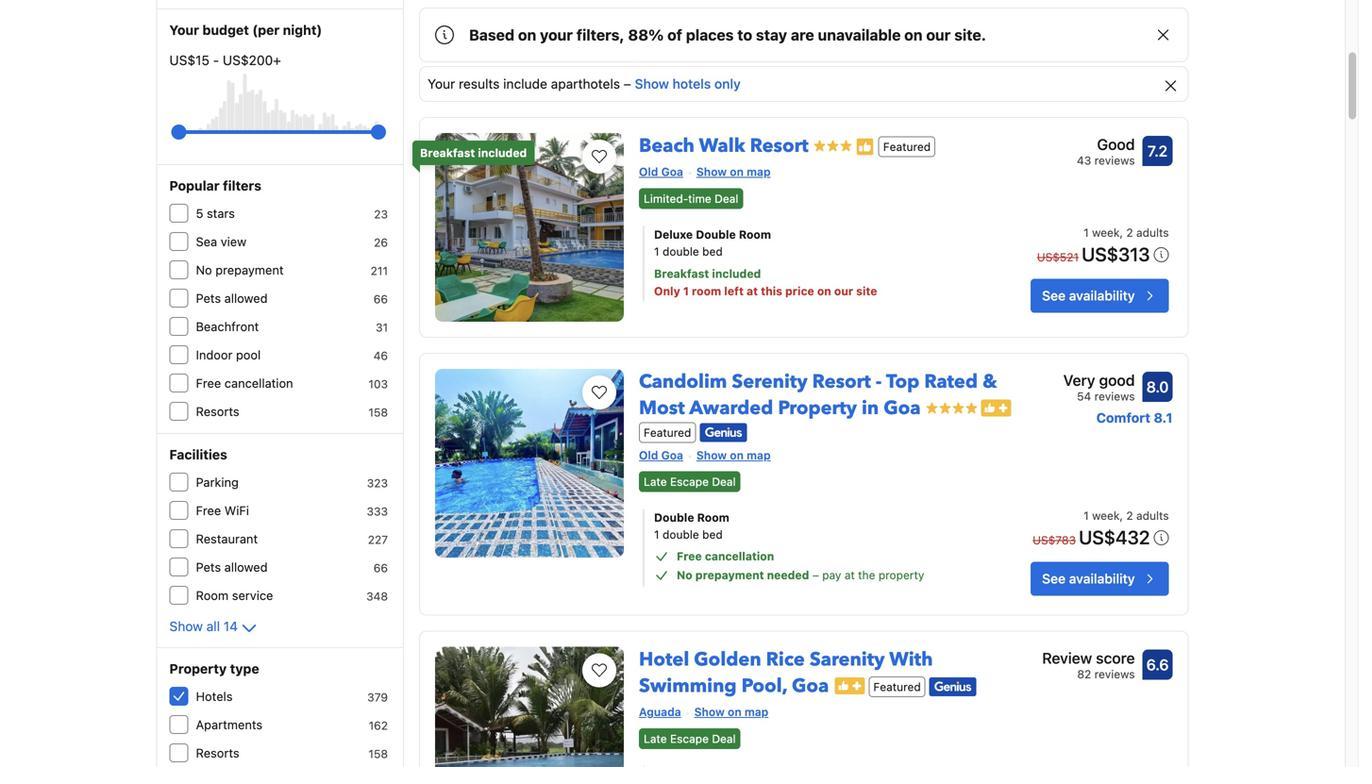Task type: locate. For each thing, give the bounding box(es) containing it.
2 see availability from the top
[[1042, 571, 1135, 587]]

1 week , 2 adults up us$313
[[1084, 226, 1169, 239]]

limited-time deal
[[644, 192, 739, 205]]

1 late escape deal from the top
[[644, 475, 736, 489]]

week
[[1092, 226, 1120, 239], [1092, 509, 1120, 523]]

availability
[[1069, 288, 1135, 303], [1069, 571, 1135, 587]]

1 vertical spatial old
[[639, 449, 658, 462]]

hotel golden rice sarenity with swimming pool, goa link
[[639, 640, 933, 700]]

double
[[663, 245, 699, 258], [663, 528, 699, 542]]

0 vertical spatial prepayment
[[215, 263, 284, 277]]

this
[[761, 284, 783, 298]]

2 see from the top
[[1042, 571, 1066, 587]]

of
[[668, 26, 682, 44]]

places
[[686, 26, 734, 44]]

reviews inside review score 82 reviews
[[1095, 668, 1135, 681]]

map
[[747, 165, 771, 178], [747, 449, 771, 462], [745, 706, 769, 719]]

on left the your
[[518, 26, 536, 44]]

0 horizontal spatial our
[[834, 284, 853, 298]]

old
[[639, 165, 658, 178], [639, 449, 658, 462]]

our left site.
[[926, 26, 951, 44]]

free down the "1 double bed"
[[677, 550, 702, 563]]

0 vertical spatial adults
[[1137, 226, 1169, 239]]

1 vertical spatial old goa
[[639, 449, 683, 462]]

0 vertical spatial resort
[[750, 133, 809, 159]]

see availability down us$432
[[1042, 571, 1135, 587]]

0 vertical spatial late escape deal
[[644, 475, 736, 489]]

bed inside deluxe double room 1 double bed breakfast included only 1 room left at this price on our site
[[702, 245, 723, 258]]

breakfast
[[420, 146, 475, 160], [654, 267, 709, 280]]

double inside deluxe double room 1 double bed breakfast included only 1 room left at this price on our site
[[696, 228, 736, 241]]

pets allowed up beachfront
[[196, 291, 268, 305]]

deal
[[715, 192, 739, 205], [712, 475, 736, 489], [712, 732, 736, 746]]

pets allowed
[[196, 291, 268, 305], [196, 560, 268, 574]]

allowed
[[224, 291, 268, 305], [224, 560, 268, 574]]

2 old goa from the top
[[639, 449, 683, 462]]

2 vertical spatial featured
[[874, 681, 921, 694]]

, for candolim serenity resort - top rated & most awarded property in goa
[[1120, 509, 1123, 523]]

1 vertical spatial week
[[1092, 509, 1120, 523]]

1 vertical spatial 66
[[374, 562, 388, 575]]

needed
[[767, 569, 809, 582]]

free for 103
[[196, 376, 221, 390]]

0 horizontal spatial double
[[654, 511, 694, 525]]

candolim
[[639, 369, 727, 395]]

escape down aguada
[[670, 732, 709, 746]]

2 reviews from the top
[[1095, 390, 1135, 403]]

1 vertical spatial pets
[[196, 560, 221, 574]]

resort up the 'in'
[[812, 369, 871, 395]]

1 horizontal spatial double
[[696, 228, 736, 241]]

1 vertical spatial escape
[[670, 732, 709, 746]]

featured right this property is part of our preferred partner programme. it is committed to providing commendable service and good value. it will pay us a higher commission if you make a booking. image at top
[[883, 140, 931, 154]]

old goa
[[639, 165, 683, 178], [639, 449, 683, 462]]

1 pets from the top
[[196, 291, 221, 305]]

1 old goa from the top
[[639, 165, 683, 178]]

0 horizontal spatial no
[[196, 263, 212, 277]]

1 horizontal spatial resort
[[812, 369, 871, 395]]

0 vertical spatial at
[[747, 284, 758, 298]]

this property is part of our preferred partner programme. it is committed to providing commendable service and good value. it will pay us a higher commission if you make a booking. image
[[856, 137, 875, 156]]

0 vertical spatial free
[[196, 376, 221, 390]]

0 vertical spatial deal
[[715, 192, 739, 205]]

allowed up service
[[224, 560, 268, 574]]

2 adults from the top
[[1137, 509, 1169, 523]]

1 vertical spatial late escape deal
[[644, 732, 736, 746]]

scored 6.6 element
[[1143, 650, 1173, 680]]

1 escape from the top
[[670, 475, 709, 489]]

see availability link down us$313
[[1031, 279, 1169, 313]]

see for beach walk resort
[[1042, 288, 1066, 303]]

0 vertical spatial no
[[196, 263, 212, 277]]

room up this
[[739, 228, 771, 241]]

2 old from the top
[[639, 449, 658, 462]]

see down us$521
[[1042, 288, 1066, 303]]

1 down double room
[[654, 528, 660, 542]]

no
[[196, 263, 212, 277], [677, 569, 693, 582]]

deal up double room
[[712, 475, 736, 489]]

included
[[478, 146, 527, 160], [712, 267, 761, 280]]

map down awarded
[[747, 449, 771, 462]]

1 down deluxe
[[654, 245, 660, 258]]

379
[[367, 691, 388, 704]]

resorts down apartments
[[196, 746, 239, 760]]

goa
[[661, 165, 683, 178], [884, 396, 921, 422], [661, 449, 683, 462], [792, 674, 829, 700]]

3 reviews from the top
[[1095, 668, 1135, 681]]

1 up us$432
[[1084, 509, 1089, 523]]

apartments
[[196, 718, 263, 732]]

deluxe
[[654, 228, 693, 241]]

1 vertical spatial -
[[876, 369, 882, 395]]

reviews inside good 43 reviews
[[1095, 154, 1135, 167]]

1 horizontal spatial our
[[926, 26, 951, 44]]

1 vertical spatial 158
[[369, 748, 388, 761]]

review score 82 reviews
[[1042, 650, 1135, 681]]

323
[[367, 477, 388, 490]]

0 horizontal spatial free cancellation
[[196, 376, 293, 390]]

on down awarded
[[730, 449, 744, 462]]

late for candolim serenity resort - top rated & most awarded property in goa
[[644, 475, 667, 489]]

0 vertical spatial see
[[1042, 288, 1066, 303]]

2 allowed from the top
[[224, 560, 268, 574]]

8.0
[[1147, 378, 1169, 396]]

0 horizontal spatial -
[[213, 52, 219, 68]]

2 pets allowed from the top
[[196, 560, 268, 574]]

2 vertical spatial room
[[196, 589, 229, 603]]

old for beach walk resort
[[639, 165, 658, 178]]

0 vertical spatial double
[[663, 245, 699, 258]]

featured down with
[[874, 681, 921, 694]]

goa down the top
[[884, 396, 921, 422]]

featured down most on the bottom
[[644, 426, 691, 439]]

show on map for serenity
[[697, 449, 771, 462]]

late
[[644, 475, 667, 489], [644, 732, 667, 746]]

–
[[624, 76, 631, 92], [813, 569, 819, 582]]

1 horizontal spatial your
[[428, 76, 455, 92]]

based
[[469, 26, 515, 44]]

0 horizontal spatial resort
[[750, 133, 809, 159]]

availability down us$432
[[1069, 571, 1135, 587]]

2 resorts from the top
[[196, 746, 239, 760]]

bed up room
[[702, 245, 723, 258]]

beach walk resort link
[[639, 126, 809, 159]]

1 vertical spatial your
[[428, 76, 455, 92]]

1 vertical spatial included
[[712, 267, 761, 280]]

group
[[179, 117, 379, 147]]

1 vertical spatial at
[[845, 569, 855, 582]]

- left the top
[[876, 369, 882, 395]]

1 horizontal spatial at
[[845, 569, 855, 582]]

escape up double room
[[670, 475, 709, 489]]

1 horizontal spatial prepayment
[[696, 569, 764, 582]]

1 bed from the top
[[702, 245, 723, 258]]

map for walk
[[747, 165, 771, 178]]

14
[[224, 619, 238, 634]]

0 horizontal spatial room
[[196, 589, 229, 603]]

breakfast up the only
[[654, 267, 709, 280]]

free for 333
[[196, 504, 221, 518]]

very
[[1064, 371, 1095, 389]]

indoor
[[196, 348, 233, 362]]

double inside deluxe double room 1 double bed breakfast included only 1 room left at this price on our site
[[663, 245, 699, 258]]

old down beach
[[639, 165, 658, 178]]

158 down 162
[[369, 748, 388, 761]]

0 vertical spatial -
[[213, 52, 219, 68]]

good element
[[1077, 133, 1135, 156]]

hotel
[[639, 647, 689, 673]]

1 vertical spatial reviews
[[1095, 390, 1135, 403]]

map for serenity
[[747, 449, 771, 462]]

goa down rice
[[792, 674, 829, 700]]

goa down beach
[[661, 165, 683, 178]]

prepayment
[[215, 263, 284, 277], [696, 569, 764, 582]]

1 see from the top
[[1042, 288, 1066, 303]]

old down most on the bottom
[[639, 449, 658, 462]]

site
[[856, 284, 877, 298]]

2 1 week , 2 adults from the top
[[1084, 509, 1169, 523]]

66 for facilities
[[374, 562, 388, 575]]

2 158 from the top
[[369, 748, 388, 761]]

pets up beachfront
[[196, 291, 221, 305]]

, up us$313
[[1120, 226, 1123, 239]]

1 vertical spatial 1 week , 2 adults
[[1084, 509, 1169, 523]]

1 week , 2 adults for beach walk resort
[[1084, 226, 1169, 239]]

1 see availability link from the top
[[1031, 279, 1169, 313]]

1 vertical spatial double
[[654, 511, 694, 525]]

show on map down the beach walk resort
[[697, 165, 771, 178]]

free cancellation down the "1 double bed"
[[677, 550, 774, 563]]

deal for golden
[[712, 732, 736, 746]]

show left all
[[169, 619, 203, 634]]

2 for candolim serenity resort - top rated & most awarded property in goa
[[1127, 509, 1133, 523]]

1 vertical spatial resorts
[[196, 746, 239, 760]]

week for candolim serenity resort - top rated & most awarded property in goa
[[1092, 509, 1120, 523]]

resorts up facilities
[[196, 405, 239, 419]]

reviews down good
[[1095, 154, 1135, 167]]

on
[[518, 26, 536, 44], [905, 26, 923, 44], [730, 165, 744, 178], [817, 284, 831, 298], [730, 449, 744, 462], [728, 706, 742, 719]]

0 vertical spatial show on map
[[697, 165, 771, 178]]

1 vertical spatial breakfast
[[654, 267, 709, 280]]

prepayment for no prepayment needed – pay at the property
[[696, 569, 764, 582]]

1 vertical spatial see availability
[[1042, 571, 1135, 587]]

2 see availability link from the top
[[1031, 562, 1169, 596]]

1 66 from the top
[[374, 293, 388, 306]]

resorts
[[196, 405, 239, 419], [196, 746, 239, 760]]

0 horizontal spatial your
[[169, 22, 199, 38]]

2 vertical spatial map
[[745, 706, 769, 719]]

1 , from the top
[[1120, 226, 1123, 239]]

1 right the only
[[683, 284, 689, 298]]

on right unavailable
[[905, 26, 923, 44]]

2 , from the top
[[1120, 509, 1123, 523]]

featured
[[883, 140, 931, 154], [644, 426, 691, 439], [874, 681, 921, 694]]

2 late escape deal from the top
[[644, 732, 736, 746]]

1 vertical spatial show on map
[[697, 449, 771, 462]]

candolim serenity resort - top rated & most awarded property in goa
[[639, 369, 997, 422]]

resort for serenity
[[812, 369, 871, 395]]

see availability link
[[1031, 279, 1169, 313], [1031, 562, 1169, 596]]

unavailable
[[818, 26, 901, 44]]

beach walk resort
[[639, 133, 809, 159]]

old goa for candolim serenity resort - top rated & most awarded property in goa
[[639, 449, 683, 462]]

2 up us$432
[[1127, 509, 1133, 523]]

review score element
[[1042, 647, 1135, 670]]

adults up us$432
[[1137, 509, 1169, 523]]

see down us$783
[[1042, 571, 1066, 587]]

comfort
[[1097, 410, 1151, 426]]

late escape deal up double room
[[644, 475, 736, 489]]

our left site
[[834, 284, 853, 298]]

1 pets allowed from the top
[[196, 291, 268, 305]]

show for candolim
[[697, 449, 727, 462]]

rated
[[924, 369, 978, 395]]

genius discounts available at this property. image
[[700, 423, 747, 442], [700, 423, 747, 442], [930, 678, 977, 697], [930, 678, 977, 697]]

pets for popular filters
[[196, 291, 221, 305]]

old goa for beach walk resort
[[639, 165, 683, 178]]

0 horizontal spatial property
[[169, 661, 227, 677]]

awarded
[[689, 396, 773, 422]]

1 vertical spatial availability
[[1069, 571, 1135, 587]]

1 vertical spatial double
[[663, 528, 699, 542]]

show on map
[[697, 165, 771, 178], [697, 449, 771, 462], [694, 706, 769, 719]]

26
[[374, 236, 388, 249]]

this property is part of our preferred plus programme. it is committed to providing outstanding service and excellent value. it will pay us a higher commission if you make a booking. image
[[835, 678, 865, 695], [835, 678, 865, 695]]

show all 14
[[169, 619, 238, 634]]

0 vertical spatial week
[[1092, 226, 1120, 239]]

– right aparthotels
[[624, 76, 631, 92]]

0 vertical spatial 66
[[374, 293, 388, 306]]

golden
[[694, 647, 762, 673]]

2 66 from the top
[[374, 562, 388, 575]]

us$15 - us$200+
[[169, 52, 281, 68]]

your left results
[[428, 76, 455, 92]]

1 horizontal spatial breakfast
[[654, 267, 709, 280]]

late up double room
[[644, 475, 667, 489]]

0 horizontal spatial cancellation
[[225, 376, 293, 390]]

0 vertical spatial bed
[[702, 245, 723, 258]]

2 vertical spatial reviews
[[1095, 668, 1135, 681]]

2 horizontal spatial room
[[739, 228, 771, 241]]

1 vertical spatial see availability link
[[1031, 562, 1169, 596]]

66 down "227"
[[374, 562, 388, 575]]

resort for walk
[[750, 133, 809, 159]]

1 vertical spatial featured
[[644, 426, 691, 439]]

– left pay
[[813, 569, 819, 582]]

based on your filters, 88% of places to stay are unavailable on our site.
[[469, 26, 986, 44]]

1 vertical spatial bed
[[702, 528, 723, 542]]

your for your results include aparthotels – show hotels only
[[428, 76, 455, 92]]

no down the "1 double bed"
[[677, 569, 693, 582]]

1 reviews from the top
[[1095, 154, 1135, 167]]

1 vertical spatial deal
[[712, 475, 736, 489]]

0 vertical spatial see availability
[[1042, 288, 1135, 303]]

1 resorts from the top
[[196, 405, 239, 419]]

reviews inside very good 54 reviews
[[1095, 390, 1135, 403]]

candolim serenity resort - top rated & most awarded property in goa image
[[435, 369, 624, 558]]

escape for hotel golden rice sarenity with swimming pool, goa
[[670, 732, 709, 746]]

room
[[739, 228, 771, 241], [697, 511, 730, 525], [196, 589, 229, 603]]

&
[[983, 369, 997, 395]]

property
[[778, 396, 857, 422], [169, 661, 227, 677]]

1 availability from the top
[[1069, 288, 1135, 303]]

1 see availability from the top
[[1042, 288, 1135, 303]]

late escape deal for candolim serenity resort - top rated & most awarded property in goa
[[644, 475, 736, 489]]

- right us$15
[[213, 52, 219, 68]]

hotel golden rice sarenity with swimming pool, goa
[[639, 647, 933, 700]]

1 horizontal spatial included
[[712, 267, 761, 280]]

0 vertical spatial room
[[739, 228, 771, 241]]

1 vertical spatial adults
[[1137, 509, 1169, 523]]

5 stars
[[196, 206, 235, 220]]

reviews down the score
[[1095, 668, 1135, 681]]

1 week from the top
[[1092, 226, 1120, 239]]

free
[[196, 376, 221, 390], [196, 504, 221, 518], [677, 550, 702, 563]]

0 vertical spatial cancellation
[[225, 376, 293, 390]]

no prepayment
[[196, 263, 284, 277]]

goa down most on the bottom
[[661, 449, 683, 462]]

included inside deluxe double room 1 double bed breakfast included only 1 room left at this price on our site
[[712, 267, 761, 280]]

double down time
[[696, 228, 736, 241]]

this property is part of our preferred plus programme. it is committed to providing outstanding service and excellent value. it will pay us a higher commission if you make a booking. image
[[981, 400, 1012, 417], [981, 400, 1012, 417]]

1 horizontal spatial -
[[876, 369, 882, 395]]

pets down restaurant
[[196, 560, 221, 574]]

see for candolim serenity resort - top rated & most awarded property in goa
[[1042, 571, 1066, 587]]

1 vertical spatial resort
[[812, 369, 871, 395]]

0 vertical spatial 2
[[1127, 226, 1133, 239]]

2 vertical spatial deal
[[712, 732, 736, 746]]

no down sea
[[196, 263, 212, 277]]

resort right walk
[[750, 133, 809, 159]]

2 for beach walk resort
[[1127, 226, 1133, 239]]

1 vertical spatial 2
[[1127, 509, 1133, 523]]

room up all
[[196, 589, 229, 603]]

at left the the
[[845, 569, 855, 582]]

23
[[374, 208, 388, 221]]

0 horizontal spatial –
[[624, 76, 631, 92]]

0 vertical spatial your
[[169, 22, 199, 38]]

deal for walk
[[715, 192, 739, 205]]

sarenity
[[810, 647, 885, 673]]

1 vertical spatial free
[[196, 504, 221, 518]]

at right left
[[747, 284, 758, 298]]

1 adults from the top
[[1137, 226, 1169, 239]]

1 2 from the top
[[1127, 226, 1133, 239]]

double down deluxe
[[663, 245, 699, 258]]

allowed down no prepayment
[[224, 291, 268, 305]]

aparthotels
[[551, 76, 620, 92]]

at
[[747, 284, 758, 298], [845, 569, 855, 582]]

1 vertical spatial see
[[1042, 571, 1066, 587]]

show inside "dropdown button"
[[169, 619, 203, 634]]

2 bed from the top
[[702, 528, 723, 542]]

on right price
[[817, 284, 831, 298]]

0 vertical spatial featured
[[883, 140, 931, 154]]

1 horizontal spatial no
[[677, 569, 693, 582]]

1 vertical spatial no
[[677, 569, 693, 582]]

1 old from the top
[[639, 165, 658, 178]]

-
[[213, 52, 219, 68], [876, 369, 882, 395]]

1 vertical spatial pets allowed
[[196, 560, 268, 574]]

map down pool,
[[745, 706, 769, 719]]

show down awarded
[[697, 449, 727, 462]]

0 vertical spatial escape
[[670, 475, 709, 489]]

0 vertical spatial ,
[[1120, 226, 1123, 239]]

show on map down awarded
[[697, 449, 771, 462]]

availability for candolim serenity resort - top rated & most awarded property in goa
[[1069, 571, 1135, 587]]

free down indoor
[[196, 376, 221, 390]]

on down the beach walk resort
[[730, 165, 744, 178]]

availability down us$313
[[1069, 288, 1135, 303]]

prepayment down the "1 double bed"
[[696, 569, 764, 582]]

double up the "1 double bed"
[[654, 511, 694, 525]]

2
[[1127, 226, 1133, 239], [1127, 509, 1133, 523]]

1 late from the top
[[644, 475, 667, 489]]

deal right time
[[715, 192, 739, 205]]

0 horizontal spatial at
[[747, 284, 758, 298]]

see availability for beach walk resort
[[1042, 288, 1135, 303]]

0 vertical spatial late
[[644, 475, 667, 489]]

2 vertical spatial show on map
[[694, 706, 769, 719]]

1 1 week , 2 adults from the top
[[1084, 226, 1169, 239]]

1 vertical spatial free cancellation
[[677, 550, 774, 563]]

2 escape from the top
[[670, 732, 709, 746]]

2 week from the top
[[1092, 509, 1120, 523]]

1 horizontal spatial room
[[697, 511, 730, 525]]

free left wifi
[[196, 504, 221, 518]]

,
[[1120, 226, 1123, 239], [1120, 509, 1123, 523]]

0 horizontal spatial included
[[478, 146, 527, 160]]

late escape deal for hotel golden rice sarenity with swimming pool, goa
[[644, 732, 736, 746]]

adults up us$313
[[1137, 226, 1169, 239]]

1 horizontal spatial property
[[778, 396, 857, 422]]

1 week , 2 adults up us$432
[[1084, 509, 1169, 523]]

breakfast included
[[420, 146, 527, 160]]

your up us$15
[[169, 22, 199, 38]]

week up us$432
[[1092, 509, 1120, 523]]

0 vertical spatial double
[[696, 228, 736, 241]]

cancellation up needed
[[705, 550, 774, 563]]

1 vertical spatial –
[[813, 569, 819, 582]]

- inside the candolim serenity resort - top rated & most awarded property in goa
[[876, 369, 882, 395]]

free cancellation down pool
[[196, 376, 293, 390]]

2 2 from the top
[[1127, 509, 1133, 523]]

resort inside the candolim serenity resort - top rated & most awarded property in goa
[[812, 369, 871, 395]]

1 allowed from the top
[[224, 291, 268, 305]]

sea
[[196, 235, 217, 249]]

hotels
[[673, 76, 711, 92]]

hotel golden rice sarenity with swimming pool, goa image
[[435, 647, 624, 767]]

1 vertical spatial map
[[747, 449, 771, 462]]

0 vertical spatial 1 week , 2 adults
[[1084, 226, 1169, 239]]

66 up 31
[[374, 293, 388, 306]]

breakfast down results
[[420, 146, 475, 160]]

0 horizontal spatial prepayment
[[215, 263, 284, 277]]

see availability link down us$432
[[1031, 562, 1169, 596]]

room up the "1 double bed"
[[697, 511, 730, 525]]

bed down double room
[[702, 528, 723, 542]]

reviews down the good
[[1095, 390, 1135, 403]]

1 double from the top
[[663, 245, 699, 258]]

2 availability from the top
[[1069, 571, 1135, 587]]

pets allowed up the room service on the left
[[196, 560, 268, 574]]

2 late from the top
[[644, 732, 667, 746]]

1 double bed
[[654, 528, 723, 542]]

included up left
[[712, 267, 761, 280]]

2 pets from the top
[[196, 560, 221, 574]]

very good element
[[1064, 369, 1135, 392]]

double inside 'link'
[[654, 511, 694, 525]]

week up us$313
[[1092, 226, 1120, 239]]

double down double room
[[663, 528, 699, 542]]

1 vertical spatial room
[[697, 511, 730, 525]]

property up hotels on the bottom left
[[169, 661, 227, 677]]

, up us$432
[[1120, 509, 1123, 523]]

free cancellation
[[196, 376, 293, 390], [677, 550, 774, 563]]

property left the 'in'
[[778, 396, 857, 422]]

cancellation
[[225, 376, 293, 390], [705, 550, 774, 563]]

show for beach
[[697, 165, 727, 178]]

room
[[692, 284, 721, 298]]

cancellation down pool
[[225, 376, 293, 390]]

103
[[369, 378, 388, 391]]

old goa down beach
[[639, 165, 683, 178]]



Task type: vqa. For each thing, say whether or not it's contained in the screenshot.
the middle Park
no



Task type: describe. For each thing, give the bounding box(es) containing it.
8.1
[[1154, 410, 1173, 426]]

211
[[371, 264, 388, 278]]

your for your budget (per night)
[[169, 22, 199, 38]]

pool,
[[742, 674, 787, 700]]

2 vertical spatial free
[[677, 550, 702, 563]]

popular
[[169, 178, 220, 194]]

pool
[[236, 348, 261, 362]]

(per
[[252, 22, 280, 38]]

deal for serenity
[[712, 475, 736, 489]]

1 horizontal spatial –
[[813, 569, 819, 582]]

your budget (per night)
[[169, 22, 322, 38]]

reviews for score
[[1095, 668, 1135, 681]]

show for hotel
[[694, 706, 725, 719]]

show left hotels
[[635, 76, 669, 92]]

show on map for walk
[[697, 165, 771, 178]]

very good 54 reviews
[[1064, 371, 1135, 403]]

show all 14 button
[[169, 617, 261, 640]]

pets for facilities
[[196, 560, 221, 574]]

on inside deluxe double room 1 double bed breakfast included only 1 room left at this price on our site
[[817, 284, 831, 298]]

see availability link for candolim serenity resort - top rated & most awarded property in goa
[[1031, 562, 1169, 596]]

escape for candolim serenity resort - top rated & most awarded property in goa
[[670, 475, 709, 489]]

no for no prepayment needed – pay at the property
[[677, 569, 693, 582]]

goa inside hotel golden rice sarenity with swimming pool, goa
[[792, 674, 829, 700]]

show on map for golden
[[694, 706, 769, 719]]

property
[[879, 569, 925, 582]]

2 double from the top
[[663, 528, 699, 542]]

view
[[221, 235, 247, 249]]

adults for beach walk resort
[[1137, 226, 1169, 239]]

service
[[232, 589, 273, 603]]

filters
[[223, 178, 261, 194]]

pets allowed for popular filters
[[196, 291, 268, 305]]

limited-
[[644, 192, 688, 205]]

popular filters
[[169, 178, 261, 194]]

good 43 reviews
[[1077, 135, 1135, 167]]

pets allowed for facilities
[[196, 560, 268, 574]]

featured for candolim serenity resort - top rated & most awarded property in goa
[[644, 426, 691, 439]]

good
[[1097, 135, 1135, 153]]

, for beach walk resort
[[1120, 226, 1123, 239]]

comfort 8.1
[[1097, 410, 1173, 426]]

82
[[1077, 668, 1092, 681]]

46
[[374, 349, 388, 363]]

this property is part of our preferred partner programme. it is committed to providing commendable service and good value. it will pay us a higher commission if you make a booking. image
[[856, 137, 875, 156]]

double room
[[654, 511, 730, 525]]

no for no prepayment
[[196, 263, 212, 277]]

map for golden
[[745, 706, 769, 719]]

see availability link for beach walk resort
[[1031, 279, 1169, 313]]

allowed for facilities
[[224, 560, 268, 574]]

on down pool,
[[728, 706, 742, 719]]

type
[[230, 661, 259, 677]]

scored 8.0 element
[[1143, 372, 1173, 402]]

66 for popular filters
[[374, 293, 388, 306]]

1 vertical spatial cancellation
[[705, 550, 774, 563]]

availability for beach walk resort
[[1069, 288, 1135, 303]]

333
[[367, 505, 388, 518]]

162
[[369, 719, 388, 733]]

most
[[639, 396, 685, 422]]

beach walk resort image
[[435, 133, 624, 322]]

site.
[[955, 26, 986, 44]]

show hotels only link
[[635, 76, 741, 92]]

rice
[[766, 647, 805, 673]]

budget
[[202, 22, 249, 38]]

score
[[1096, 650, 1135, 668]]

are
[[791, 26, 814, 44]]

serenity
[[732, 369, 808, 395]]

1 week , 2 adults for candolim serenity resort - top rated & most awarded property in goa
[[1084, 509, 1169, 523]]

stay
[[756, 26, 787, 44]]

beachfront
[[196, 320, 259, 334]]

featured for beach walk resort
[[883, 140, 931, 154]]

night)
[[283, 22, 322, 38]]

no prepayment needed – pay at the property
[[677, 569, 925, 582]]

swimming
[[639, 674, 737, 700]]

double room link
[[654, 509, 973, 526]]

with
[[889, 647, 933, 673]]

property type
[[169, 661, 259, 677]]

left
[[724, 284, 744, 298]]

only
[[715, 76, 741, 92]]

room inside deluxe double room 1 double bed breakfast included only 1 room left at this price on our site
[[739, 228, 771, 241]]

candolim serenity resort - top rated & most awarded property in goa link
[[639, 362, 997, 422]]

88%
[[628, 26, 664, 44]]

227
[[368, 533, 388, 547]]

old for candolim serenity resort - top rated & most awarded property in goa
[[639, 449, 658, 462]]

parking
[[196, 475, 239, 489]]

0 vertical spatial –
[[624, 76, 631, 92]]

6.6
[[1147, 656, 1169, 674]]

adults for candolim serenity resort - top rated & most awarded property in goa
[[1137, 509, 1169, 523]]

filters,
[[577, 26, 625, 44]]

us$783
[[1033, 534, 1076, 547]]

good
[[1099, 371, 1135, 389]]

1 158 from the top
[[369, 406, 388, 419]]

late for hotel golden rice sarenity with swimming pool, goa
[[644, 732, 667, 746]]

wifi
[[225, 504, 249, 518]]

pay
[[822, 569, 842, 582]]

us$521
[[1037, 250, 1079, 264]]

us$200+
[[223, 52, 281, 68]]

week for beach walk resort
[[1092, 226, 1120, 239]]

1 up us$313
[[1084, 226, 1089, 239]]

breakfast inside deluxe double room 1 double bed breakfast included only 1 room left at this price on our site
[[654, 267, 709, 280]]

facilities
[[169, 447, 227, 463]]

5
[[196, 206, 203, 220]]

review
[[1042, 650, 1092, 668]]

hotels
[[196, 690, 233, 704]]

at inside deluxe double room 1 double bed breakfast included only 1 room left at this price on our site
[[747, 284, 758, 298]]

your results include aparthotels – show hotels only
[[428, 76, 741, 92]]

price
[[785, 284, 814, 298]]

prepayment for no prepayment
[[215, 263, 284, 277]]

us$313
[[1082, 243, 1150, 265]]

deluxe double room link
[[654, 226, 973, 243]]

0 vertical spatial breakfast
[[420, 146, 475, 160]]

our inside deluxe double room 1 double bed breakfast included only 1 room left at this price on our site
[[834, 284, 853, 298]]

include
[[503, 76, 547, 92]]

reviews for good
[[1095, 390, 1135, 403]]

your
[[540, 26, 573, 44]]

room inside the double room 'link'
[[697, 511, 730, 525]]

time
[[688, 192, 712, 205]]

all
[[206, 619, 220, 634]]

the
[[858, 569, 876, 582]]

goa inside the candolim serenity resort - top rated & most awarded property in goa
[[884, 396, 921, 422]]

beach
[[639, 133, 695, 159]]

aguada
[[639, 706, 681, 719]]

stars
[[207, 206, 235, 220]]

restaurant
[[196, 532, 258, 546]]

31
[[376, 321, 388, 334]]

0 vertical spatial free cancellation
[[196, 376, 293, 390]]

see availability for candolim serenity resort - top rated & most awarded property in goa
[[1042, 571, 1135, 587]]

property inside the candolim serenity resort - top rated & most awarded property in goa
[[778, 396, 857, 422]]

54
[[1077, 390, 1092, 403]]

scored 7.2 element
[[1143, 136, 1173, 166]]

allowed for popular filters
[[224, 291, 268, 305]]

to
[[738, 26, 752, 44]]



